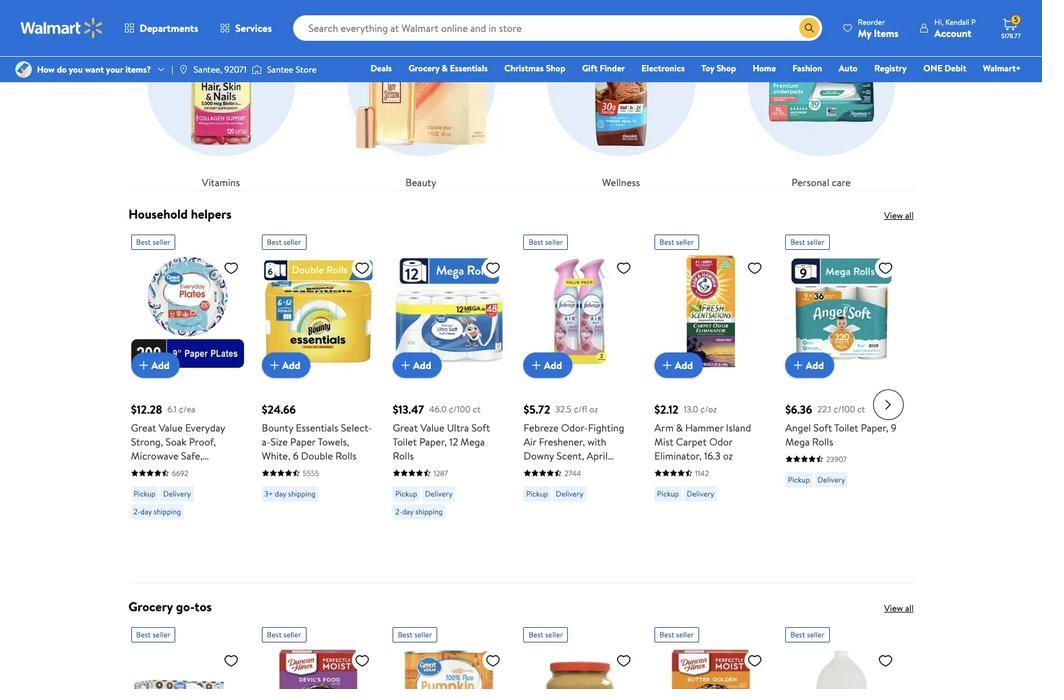 Task type: vqa. For each thing, say whether or not it's contained in the screenshot.


Task type: locate. For each thing, give the bounding box(es) containing it.
product group containing $24.66
[[262, 229, 375, 578]]

16.3
[[705, 449, 721, 463]]

add button up $12.28
[[131, 353, 180, 378]]

add button
[[131, 353, 180, 378], [262, 353, 311, 378], [393, 353, 442, 378], [524, 353, 573, 378], [655, 353, 704, 378], [786, 353, 835, 378]]

add to cart image up $5.72
[[529, 358, 544, 373]]

2 add to cart image from the left
[[267, 358, 282, 373]]

delivery down 2744
[[556, 489, 584, 499]]

toilet
[[835, 421, 859, 435], [393, 435, 417, 449]]

1 vertical spatial paper
[[181, 463, 207, 477]]

2 mega from the left
[[786, 435, 810, 449]]

¢/100 right 22.1 in the bottom of the page
[[834, 403, 856, 416]]

ct left next slide for product carousel list 'image'
[[858, 403, 866, 416]]

toilet down $13.47
[[393, 435, 417, 449]]

ct right the "46.0"
[[473, 403, 481, 416]]

eliminator,
[[655, 449, 702, 463]]

april
[[587, 449, 608, 463]]

add to cart image for $2.12
[[660, 358, 675, 373]]

santee, 92071
[[194, 63, 247, 76]]

essentials up double
[[296, 421, 339, 435]]

1287
[[434, 468, 448, 479]]

0 horizontal spatial essentials
[[296, 421, 339, 435]]

$6.36 22.1 ¢/100 ct angel soft toilet paper, 9 mega rolls
[[786, 402, 897, 449]]

paper, inside $6.36 22.1 ¢/100 ct angel soft toilet paper, 9 mega rolls
[[862, 421, 889, 435]]

great value distilled white vinegar, 128 fl oz image
[[786, 648, 899, 690]]

& inside 'link'
[[442, 62, 448, 75]]

ct for $6.36
[[858, 403, 866, 416]]

0 horizontal spatial 2-
[[134, 506, 141, 517]]

great down $13.47
[[393, 421, 418, 435]]

1 horizontal spatial soft
[[814, 421, 833, 435]]

¢/100 for $6.36
[[834, 403, 856, 416]]

1 horizontal spatial paper,
[[862, 421, 889, 435]]

0 horizontal spatial value
[[159, 421, 183, 435]]

white,
[[262, 449, 291, 463]]

2 horizontal spatial  image
[[252, 63, 262, 76]]

2 horizontal spatial add to cart image
[[791, 358, 806, 373]]

view up add to favorites list, angel soft toilet paper, 9 mega rolls 'image'
[[885, 209, 904, 222]]

finder
[[600, 62, 625, 75]]

5
[[1015, 14, 1019, 25]]

delivery down 23907
[[818, 475, 846, 485]]

delivery down 1287
[[425, 489, 453, 499]]

add up the 13.0
[[675, 358, 694, 372]]

0 horizontal spatial paper
[[181, 463, 207, 477]]

patterned,
[[148, 477, 194, 491]]

1 view all from the top
[[885, 209, 914, 222]]

value down 6.1
[[159, 421, 183, 435]]

0 vertical spatial paper
[[290, 435, 316, 449]]

1 horizontal spatial add to cart image
[[267, 358, 282, 373]]

1 view all link from the top
[[885, 209, 914, 222]]

1 horizontal spatial toilet
[[835, 421, 859, 435]]

add to cart image up $13.47
[[398, 358, 413, 373]]

shop right christmas
[[546, 62, 566, 75]]

mega right 12
[[461, 435, 485, 449]]

9
[[892, 421, 897, 435]]

reorder
[[859, 16, 886, 27]]

how
[[37, 63, 55, 76]]

delivery down 6692 at the left
[[163, 489, 191, 499]]

paper
[[290, 435, 316, 449], [181, 463, 207, 477]]

add to favorites list, febreze odor-fighting air freshener, with downy scent, april fresh, pack of 2, 8.8 fl oz each image
[[617, 260, 632, 276]]

1 add from the left
[[151, 358, 170, 372]]

soft down 22.1 in the bottom of the page
[[814, 421, 833, 435]]

hi, kendall p account
[[935, 16, 977, 40]]

view
[[885, 209, 904, 222], [885, 602, 904, 615]]

odor-
[[561, 421, 588, 435]]

one debit link
[[918, 61, 973, 75]]

0 horizontal spatial toilet
[[393, 435, 417, 449]]

mega inside $13.47 46.0 ¢/100 ct great value ultra soft toilet paper, 12 mega rolls
[[461, 435, 485, 449]]

grocery inside grocery & essentials 'link'
[[409, 62, 440, 75]]

bounty
[[262, 421, 294, 435]]

delivery down 1142
[[687, 489, 715, 499]]

5 add button from the left
[[655, 353, 704, 378]]

2 add to cart image from the left
[[660, 358, 675, 373]]

$6.36
[[786, 402, 813, 418]]

ct inside $6.36 22.1 ¢/100 ct angel soft toilet paper, 9 mega rolls
[[858, 403, 866, 416]]

rolls inside $24.66 bounty essentials select- a-size paper towels, white, 6 double rolls
[[336, 449, 357, 463]]

search icon image
[[805, 23, 815, 33]]

mega inside $6.36 22.1 ¢/100 ct angel soft toilet paper, 9 mega rolls
[[786, 435, 810, 449]]

2 view from the top
[[885, 602, 904, 615]]

p
[[972, 16, 977, 27]]

200
[[197, 477, 215, 491]]

add to cart image up $24.66
[[267, 358, 282, 373]]

grocery left go-
[[129, 598, 173, 616]]

0 horizontal spatial &
[[442, 62, 448, 75]]

rolls up 23907
[[813, 435, 834, 449]]

add for $5.72
[[544, 358, 563, 372]]

add to cart image up $12.28
[[136, 358, 151, 373]]

1 horizontal spatial great
[[393, 421, 418, 435]]

add button up $5.72
[[524, 353, 573, 378]]

0 horizontal spatial soft
[[472, 421, 491, 435]]

great down $12.28
[[131, 421, 156, 435]]

double
[[301, 449, 333, 463]]

1 shop from the left
[[546, 62, 566, 75]]

 image
[[15, 61, 32, 78], [252, 63, 262, 76], [179, 64, 189, 75]]

2 all from the top
[[906, 602, 914, 615]]

0 horizontal spatial ct
[[473, 403, 481, 416]]

pickup for $6.36
[[789, 475, 811, 485]]

view all link up add to favorites list, great value distilled white vinegar, 128 fl oz icon
[[885, 602, 914, 615]]

1 vertical spatial grocery
[[129, 598, 173, 616]]

4 add from the left
[[544, 358, 563, 372]]

add to cart image
[[136, 358, 151, 373], [267, 358, 282, 373], [529, 358, 544, 373]]

fresh,
[[524, 463, 551, 477]]

$12.28
[[131, 402, 162, 418]]

departments button
[[114, 13, 209, 43]]

0 horizontal spatial rolls
[[336, 449, 357, 463]]

1 horizontal spatial 2-
[[396, 506, 402, 517]]

add to favorites list, bounty essentials select-a-size paper towels, white, 6 double rolls image
[[355, 260, 370, 276]]

view all link for household helpers
[[885, 209, 914, 222]]

5555
[[303, 468, 320, 479]]

1 horizontal spatial ¢/100
[[834, 403, 856, 416]]

add to favorites list, duncan hines perfectly moist butter golden cake mix, 15.25 oz image
[[748, 653, 763, 669]]

& right "arm"
[[677, 421, 683, 435]]

2,
[[588, 463, 596, 477]]

auto
[[839, 62, 858, 75]]

tos
[[195, 598, 212, 616]]

1 horizontal spatial shop
[[717, 62, 737, 75]]

1 horizontal spatial grocery
[[409, 62, 440, 75]]

0 vertical spatial view
[[885, 209, 904, 222]]

list containing vitamins
[[121, 0, 922, 190]]

services
[[235, 21, 272, 35]]

6 add button from the left
[[786, 353, 835, 378]]

add to cart image for $5.72
[[529, 358, 544, 373]]

32.5
[[556, 403, 572, 416]]

add to cart image
[[398, 358, 413, 373], [660, 358, 675, 373], [791, 358, 806, 373]]

fashion
[[793, 62, 823, 75]]

vitamins
[[202, 175, 240, 189]]

downy
[[524, 449, 555, 463]]

2 value from the left
[[421, 421, 445, 435]]

0 vertical spatial view all link
[[885, 209, 914, 222]]

0 horizontal spatial shop
[[546, 62, 566, 75]]

great value everyday strong, soak proof, microwave safe, disposable paper plates, 10", patterned, 200 count image
[[131, 255, 244, 368]]

grocery & essentials link
[[403, 61, 494, 75]]

add to favorites list, great value donut shop 100% arabica medium roast ground coffee pods, 96 ct image
[[224, 653, 239, 669]]

1 vertical spatial view all
[[885, 602, 914, 615]]

6
[[293, 449, 299, 463]]

1 vertical spatial view all link
[[885, 602, 914, 615]]

one debit
[[924, 62, 967, 75]]

essentials left christmas
[[450, 62, 488, 75]]

0 horizontal spatial add to cart image
[[136, 358, 151, 373]]

mega
[[461, 435, 485, 449], [786, 435, 810, 449]]

items
[[875, 26, 899, 40]]

0 horizontal spatial grocery
[[129, 598, 173, 616]]

paper inside $12.28 6.1 ¢/ea great value everyday strong, soak proof, microwave safe, disposable paper plates, 10", patterned, 200 count
[[181, 463, 207, 477]]

essentials for grocery
[[450, 62, 488, 75]]

2 horizontal spatial add to cart image
[[529, 358, 544, 373]]

add button up $13.47
[[393, 353, 442, 378]]

next slide for product carousel list image
[[874, 390, 904, 420]]

shop right toy
[[717, 62, 737, 75]]

1 horizontal spatial paper
[[290, 435, 316, 449]]

2 horizontal spatial rolls
[[813, 435, 834, 449]]

1 vertical spatial essentials
[[296, 421, 339, 435]]

best seller
[[136, 236, 171, 247], [267, 236, 302, 247], [529, 236, 563, 247], [660, 236, 694, 247], [791, 236, 825, 247], [136, 630, 171, 640], [267, 630, 302, 640], [398, 630, 432, 640], [529, 630, 563, 640], [660, 630, 694, 640], [791, 630, 825, 640]]

1 great from the left
[[131, 421, 156, 435]]

wellness link
[[529, 0, 714, 190]]

essentials inside $24.66 bounty essentials select- a-size paper towels, white, 6 double rolls
[[296, 421, 339, 435]]

1 add button from the left
[[131, 353, 180, 378]]

reorder my items
[[859, 16, 899, 40]]

0 horizontal spatial  image
[[15, 61, 32, 78]]

paper inside $24.66 bounty essentials select- a-size paper towels, white, 6 double rolls
[[290, 435, 316, 449]]

value down the "46.0"
[[421, 421, 445, 435]]

delivery for $2.12
[[687, 489, 715, 499]]

2 add from the left
[[282, 358, 301, 372]]

$24.66
[[262, 402, 296, 418]]

¢/100 inside $6.36 22.1 ¢/100 ct angel soft toilet paper, 9 mega rolls
[[834, 403, 856, 416]]

oz right fl
[[623, 463, 633, 477]]

add button up $6.36
[[786, 353, 835, 378]]

oz right 16.3
[[724, 449, 733, 463]]

add to cart image for $6.36
[[791, 358, 806, 373]]

add to cart image up $6.36
[[791, 358, 806, 373]]

1 vertical spatial &
[[677, 421, 683, 435]]

 image right 92071
[[252, 63, 262, 76]]

view for household helpers
[[885, 209, 904, 222]]

view all link up add to favorites list, angel soft toilet paper, 9 mega rolls 'image'
[[885, 209, 914, 222]]

add button up the 13.0
[[655, 353, 704, 378]]

count
[[131, 491, 159, 505]]

soft right ultra
[[472, 421, 491, 435]]

value inside $12.28 6.1 ¢/ea great value everyday strong, soak proof, microwave safe, disposable paper plates, 10", patterned, 200 count
[[159, 421, 183, 435]]

add for $12.28
[[151, 358, 170, 372]]

 image for santee store
[[252, 63, 262, 76]]

1 2- from the left
[[134, 506, 141, 517]]

1 2-day shipping from the left
[[134, 506, 181, 517]]

product group
[[131, 229, 244, 578], [262, 229, 375, 578], [393, 229, 506, 578], [524, 229, 637, 578], [655, 229, 768, 578], [786, 229, 899, 578], [131, 623, 244, 690], [262, 623, 375, 690], [393, 623, 506, 690], [524, 623, 637, 690], [655, 623, 768, 690], [786, 623, 899, 690]]

grocery
[[409, 62, 440, 75], [129, 598, 173, 616]]

add up $24.66
[[282, 358, 301, 372]]

delivery for $6.36
[[818, 475, 846, 485]]

fl
[[614, 463, 621, 477]]

add up 32.5
[[544, 358, 563, 372]]

0 horizontal spatial 2-day shipping
[[134, 506, 181, 517]]

1 ¢/100 from the left
[[449, 403, 471, 416]]

great inside $13.47 46.0 ¢/100 ct great value ultra soft toilet paper, 12 mega rolls
[[393, 421, 418, 435]]

2 horizontal spatial oz
[[724, 449, 733, 463]]

1 horizontal spatial &
[[677, 421, 683, 435]]

2 ¢/100 from the left
[[834, 403, 856, 416]]

¢/100 inside $13.47 46.0 ¢/100 ct great value ultra soft toilet paper, 12 mega rolls
[[449, 403, 471, 416]]

oz right ¢/fl on the right bottom
[[590, 403, 599, 416]]

1 soft from the left
[[472, 421, 491, 435]]

0 vertical spatial all
[[906, 209, 914, 222]]

 image right |
[[179, 64, 189, 75]]

&
[[442, 62, 448, 75], [677, 421, 683, 435]]

 image for how do you want your items?
[[15, 61, 32, 78]]

0 vertical spatial view all
[[885, 209, 914, 222]]

1 horizontal spatial add to cart image
[[660, 358, 675, 373]]

best
[[136, 236, 151, 247], [267, 236, 282, 247], [529, 236, 544, 247], [660, 236, 675, 247], [791, 236, 806, 247], [136, 630, 151, 640], [267, 630, 282, 640], [398, 630, 413, 640], [529, 630, 544, 640], [660, 630, 675, 640], [791, 630, 806, 640]]

0 horizontal spatial mega
[[461, 435, 485, 449]]

essentials inside 'link'
[[450, 62, 488, 75]]

santee,
[[194, 63, 222, 76]]

rolls right double
[[336, 449, 357, 463]]

beauty link
[[329, 0, 514, 190]]

add to favorites list, great value creamy peanut butter, spread, 64 oz image
[[617, 653, 632, 669]]

home link
[[748, 61, 782, 75]]

1 all from the top
[[906, 209, 914, 222]]

walmart+
[[984, 62, 1022, 75]]

island
[[727, 421, 752, 435]]

add up 22.1 in the bottom of the page
[[806, 358, 825, 372]]

1 horizontal spatial ct
[[858, 403, 866, 416]]

essentials for $24.66
[[296, 421, 339, 435]]

add for $2.12
[[675, 358, 694, 372]]

1 vertical spatial view
[[885, 602, 904, 615]]

1 horizontal spatial rolls
[[393, 449, 414, 463]]

add to cart image up $2.12
[[660, 358, 675, 373]]

2 2-day shipping from the left
[[396, 506, 443, 517]]

ultra
[[447, 421, 469, 435]]

shipping down '5555'
[[288, 489, 316, 499]]

2 view all link from the top
[[885, 602, 914, 615]]

seller
[[153, 236, 171, 247], [284, 236, 302, 247], [546, 236, 563, 247], [677, 236, 694, 247], [808, 236, 825, 247], [153, 630, 171, 640], [284, 630, 302, 640], [415, 630, 432, 640], [546, 630, 563, 640], [677, 630, 694, 640], [808, 630, 825, 640]]

rolls down $13.47
[[393, 449, 414, 463]]

helpers
[[191, 205, 232, 222]]

all for grocery go-tos
[[906, 602, 914, 615]]

2 add button from the left
[[262, 353, 311, 378]]

add to favorites list, duncan hines perfectly moist devil's food cake mix, 15.25 oz image
[[355, 653, 370, 669]]

3 add to cart image from the left
[[791, 358, 806, 373]]

1 vertical spatial all
[[906, 602, 914, 615]]

4 add button from the left
[[524, 353, 573, 378]]

6 add from the left
[[806, 358, 825, 372]]

add for $6.36
[[806, 358, 825, 372]]

paper, left 12
[[420, 435, 447, 449]]

value inside $13.47 46.0 ¢/100 ct great value ultra soft toilet paper, 12 mega rolls
[[421, 421, 445, 435]]

2 view all from the top
[[885, 602, 914, 615]]

10",
[[131, 477, 145, 491]]

1 horizontal spatial value
[[421, 421, 445, 435]]

view up add to favorites list, great value distilled white vinegar, 128 fl oz icon
[[885, 602, 904, 615]]

2 soft from the left
[[814, 421, 833, 435]]

grocery right deals link
[[409, 62, 440, 75]]

shipping down 1287
[[416, 506, 443, 517]]

toilet inside $6.36 22.1 ¢/100 ct angel soft toilet paper, 9 mega rolls
[[835, 421, 859, 435]]

account
[[935, 26, 972, 40]]

$13.47 46.0 ¢/100 ct great value ultra soft toilet paper, 12 mega rolls
[[393, 402, 491, 463]]

1 horizontal spatial 2-day shipping
[[396, 506, 443, 517]]

view all up add to favorites list, angel soft toilet paper, 9 mega rolls 'image'
[[885, 209, 914, 222]]

grocery for grocery & essentials
[[409, 62, 440, 75]]

ct inside $13.47 46.0 ¢/100 ct great value ultra soft toilet paper, 12 mega rolls
[[473, 403, 481, 416]]

1 ct from the left
[[473, 403, 481, 416]]

shop for christmas shop
[[546, 62, 566, 75]]

add button up $24.66
[[262, 353, 311, 378]]

add up 6.1
[[151, 358, 170, 372]]

delivery
[[818, 475, 846, 485], [163, 489, 191, 499], [425, 489, 453, 499], [556, 489, 584, 499], [687, 489, 715, 499]]

carpet
[[677, 435, 707, 449]]

list
[[121, 0, 922, 190]]

1 horizontal spatial essentials
[[450, 62, 488, 75]]

1 horizontal spatial mega
[[786, 435, 810, 449]]

2-day shipping
[[134, 506, 181, 517], [396, 506, 443, 517]]

mega down $6.36
[[786, 435, 810, 449]]

0 horizontal spatial add to cart image
[[398, 358, 413, 373]]

0 horizontal spatial paper,
[[420, 435, 447, 449]]

bounty essentials select-a-size paper towels, white, 6 double rolls image
[[262, 255, 375, 368]]

0 vertical spatial grocery
[[409, 62, 440, 75]]

2-day shipping down count
[[134, 506, 181, 517]]

add up $13.47
[[413, 358, 432, 372]]

my
[[859, 26, 872, 40]]

8.8
[[599, 463, 612, 477]]

0 horizontal spatial ¢/100
[[449, 403, 471, 416]]

¢/100 up ultra
[[449, 403, 471, 416]]

2 ct from the left
[[858, 403, 866, 416]]

1 horizontal spatial  image
[[179, 64, 189, 75]]

0 horizontal spatial shipping
[[154, 506, 181, 517]]

2-day shipping down 1287
[[396, 506, 443, 517]]

Walmart Site-Wide search field
[[293, 15, 823, 41]]

paper, left 9
[[862, 421, 889, 435]]

 image left how
[[15, 61, 32, 78]]

1 value from the left
[[159, 421, 183, 435]]

add to favorites list, angel soft toilet paper, 9 mega rolls image
[[879, 260, 894, 276]]

view all up add to favorites list, great value distilled white vinegar, 128 fl oz icon
[[885, 602, 914, 615]]

grocery for grocery go-tos
[[129, 598, 173, 616]]

5 add from the left
[[675, 358, 694, 372]]

all for household helpers
[[906, 209, 914, 222]]

2744
[[565, 468, 582, 479]]

delivery for $12.28
[[163, 489, 191, 499]]

& right deals link
[[442, 62, 448, 75]]

2 great from the left
[[393, 421, 418, 435]]

1 mega from the left
[[461, 435, 485, 449]]

a-
[[262, 435, 271, 449]]

product group containing $6.36
[[786, 229, 899, 578]]

2-
[[134, 506, 141, 517], [396, 506, 402, 517]]

0 vertical spatial &
[[442, 62, 448, 75]]

0 vertical spatial essentials
[[450, 62, 488, 75]]

$12.28 6.1 ¢/ea great value everyday strong, soak proof, microwave safe, disposable paper plates, 10", patterned, 200 count
[[131, 402, 238, 505]]

0 horizontal spatial great
[[131, 421, 156, 435]]

1 view from the top
[[885, 209, 904, 222]]

shipping down count
[[154, 506, 181, 517]]

walmart image
[[20, 18, 103, 38]]

2 shop from the left
[[717, 62, 737, 75]]

toilet up 23907
[[835, 421, 859, 435]]

all
[[906, 209, 914, 222], [906, 602, 914, 615]]

add to favorites list, great value distilled white vinegar, 128 fl oz image
[[879, 653, 894, 669]]

paper,
[[862, 421, 889, 435], [420, 435, 447, 449]]

value
[[159, 421, 183, 435], [421, 421, 445, 435]]

3 add to cart image from the left
[[529, 358, 544, 373]]

add to favorites list, great value 100% pure canned pumpkin, 29 oz can image
[[486, 653, 501, 669]]

1 horizontal spatial oz
[[623, 463, 633, 477]]

1 add to cart image from the left
[[136, 358, 151, 373]]

each
[[524, 477, 545, 491]]



Task type: describe. For each thing, give the bounding box(es) containing it.
vitamins link
[[129, 0, 314, 190]]

product group containing $12.28
[[131, 229, 244, 578]]

46.0
[[430, 403, 447, 416]]

toy
[[702, 62, 715, 75]]

add to cart image for $12.28
[[136, 358, 151, 373]]

safe,
[[181, 449, 203, 463]]

with
[[588, 435, 607, 449]]

scent,
[[557, 449, 585, 463]]

|
[[172, 63, 173, 76]]

pickup for $2.12
[[658, 489, 680, 499]]

angel soft toilet paper, 9 mega rolls image
[[786, 255, 899, 368]]

santee store
[[267, 63, 317, 76]]

of
[[576, 463, 586, 477]]

beauty
[[406, 175, 437, 189]]

product group containing $5.72
[[524, 229, 637, 578]]

everyday
[[185, 421, 225, 435]]

deals link
[[365, 61, 398, 75]]

walmart+ link
[[978, 61, 1028, 75]]

1 add to cart image from the left
[[398, 358, 413, 373]]

arm
[[655, 421, 674, 435]]

2 horizontal spatial shipping
[[416, 506, 443, 517]]

gift finder
[[582, 62, 625, 75]]

household helpers
[[129, 205, 232, 222]]

3 add button from the left
[[393, 353, 442, 378]]

Search search field
[[293, 15, 823, 41]]

household
[[129, 205, 188, 222]]

your
[[106, 63, 123, 76]]

great value ultra soft toilet paper, 12 mega rolls image
[[393, 255, 506, 368]]

oz inside $2.12 13.0 ¢/oz arm & hammer island mist carpet odor eliminator, 16.3 oz
[[724, 449, 733, 463]]

pickup for $12.28
[[134, 489, 156, 499]]

22.1
[[818, 403, 832, 416]]

electronics link
[[636, 61, 691, 75]]

add button for $2.12
[[655, 353, 704, 378]]

febreze
[[524, 421, 559, 435]]

soft inside $13.47 46.0 ¢/100 ct great value ultra soft toilet paper, 12 mega rolls
[[472, 421, 491, 435]]

6692
[[172, 468, 189, 479]]

departments
[[140, 21, 198, 35]]

registry link
[[869, 61, 913, 75]]

arm & hammer island mist carpet odor eliminator, 16.3 oz image
[[655, 255, 768, 368]]

disposable
[[131, 463, 179, 477]]

select-
[[341, 421, 372, 435]]

pack
[[553, 463, 574, 477]]

add button for $12.28
[[131, 353, 180, 378]]

services button
[[209, 13, 283, 43]]

add to favorites list, arm & hammer island mist carpet odor eliminator, 16.3 oz image
[[748, 260, 763, 276]]

1 horizontal spatial day
[[275, 489, 287, 499]]

toilet inside $13.47 46.0 ¢/100 ct great value ultra soft toilet paper, 12 mega rolls
[[393, 435, 417, 449]]

items?
[[125, 63, 151, 76]]

1 horizontal spatial shipping
[[288, 489, 316, 499]]

$178.77
[[1002, 31, 1022, 40]]

12
[[450, 435, 458, 449]]

$5.72
[[524, 402, 551, 418]]

duncan hines perfectly moist devil's food cake mix, 15.25 oz image
[[262, 648, 375, 690]]

3+
[[265, 489, 273, 499]]

go-
[[176, 598, 195, 616]]

hi,
[[935, 16, 944, 27]]

microwave
[[131, 449, 179, 463]]

christmas shop
[[505, 62, 566, 75]]

fighting
[[588, 421, 625, 435]]

 image for santee, 92071
[[179, 64, 189, 75]]

electronics
[[642, 62, 685, 75]]

grocery & essentials
[[409, 62, 488, 75]]

great value donut shop 100% arabica medium roast ground coffee pods, 96 ct image
[[131, 648, 244, 690]]

$24.66 bounty essentials select- a-size paper towels, white, 6 double rolls
[[262, 402, 372, 463]]

0 horizontal spatial day
[[141, 506, 152, 517]]

great value 100% pure canned pumpkin, 29 oz can image
[[393, 648, 506, 690]]

1142
[[696, 468, 710, 479]]

shop for toy shop
[[717, 62, 737, 75]]

5 $178.77
[[1002, 14, 1022, 40]]

view for grocery go-tos
[[885, 602, 904, 615]]

deals
[[371, 62, 392, 75]]

2 horizontal spatial day
[[402, 506, 414, 517]]

product group containing $13.47
[[393, 229, 506, 578]]

duncan hines perfectly moist butter golden cake mix, 15.25 oz image
[[655, 648, 768, 690]]

santee
[[267, 63, 294, 76]]

personal care link
[[729, 0, 914, 190]]

home
[[753, 62, 777, 75]]

92071
[[225, 63, 247, 76]]

great inside $12.28 6.1 ¢/ea great value everyday strong, soak proof, microwave safe, disposable paper plates, 10", patterned, 200 count
[[131, 421, 156, 435]]

& inside $2.12 13.0 ¢/oz arm & hammer island mist carpet odor eliminator, 16.3 oz
[[677, 421, 683, 435]]

$13.47
[[393, 402, 424, 418]]

ct for $13.47
[[473, 403, 481, 416]]

personal care
[[792, 175, 852, 189]]

add button for $6.36
[[786, 353, 835, 378]]

christmas
[[505, 62, 544, 75]]

want
[[85, 63, 104, 76]]

strong,
[[131, 435, 163, 449]]

0 horizontal spatial oz
[[590, 403, 599, 416]]

view all link for grocery go-tos
[[885, 602, 914, 615]]

¢/100 for $13.47
[[449, 403, 471, 416]]

3 add from the left
[[413, 358, 432, 372]]

3+ day shipping
[[265, 489, 316, 499]]

toy shop link
[[696, 61, 742, 75]]

febreze odor-fighting air freshener, with downy scent, april fresh, pack of 2, 8.8 fl oz each image
[[524, 255, 637, 368]]

view all for household helpers
[[885, 209, 914, 222]]

$5.72 32.5 ¢/fl oz febreze odor-fighting air freshener, with downy scent, april fresh, pack of 2, 8.8 fl oz each
[[524, 402, 633, 491]]

pickup for $5.72
[[527, 489, 549, 499]]

rolls inside $13.47 46.0 ¢/100 ct great value ultra soft toilet paper, 12 mega rolls
[[393, 449, 414, 463]]

product group containing $2.12
[[655, 229, 768, 578]]

store
[[296, 63, 317, 76]]

delivery for $5.72
[[556, 489, 584, 499]]

paper, inside $13.47 46.0 ¢/100 ct great value ultra soft toilet paper, 12 mega rolls
[[420, 435, 447, 449]]

¢/ea
[[179, 403, 196, 416]]

view all for grocery go-tos
[[885, 602, 914, 615]]

¢/fl
[[574, 403, 588, 416]]

you
[[69, 63, 83, 76]]

great value creamy peanut butter, spread, 64 oz image
[[524, 648, 637, 690]]

add button for $5.72
[[524, 353, 573, 378]]

gift
[[582, 62, 598, 75]]

soak
[[166, 435, 187, 449]]

grocery go-tos
[[129, 598, 212, 616]]

2 2- from the left
[[396, 506, 402, 517]]

add to favorites list, great value ultra soft toilet paper, 12 mega rolls image
[[486, 260, 501, 276]]

odor
[[710, 435, 733, 449]]

plates,
[[209, 463, 238, 477]]

rolls inside $6.36 22.1 ¢/100 ct angel soft toilet paper, 9 mega rolls
[[813, 435, 834, 449]]

how do you want your items?
[[37, 63, 151, 76]]

proof,
[[189, 435, 216, 449]]

debit
[[945, 62, 967, 75]]

kendall
[[946, 16, 970, 27]]

soft inside $6.36 22.1 ¢/100 ct angel soft toilet paper, 9 mega rolls
[[814, 421, 833, 435]]

gift finder link
[[577, 61, 631, 75]]

add to favorites list, great value everyday strong, soak proof, microwave safe, disposable paper plates, 10", patterned, 200 count image
[[224, 260, 239, 276]]



